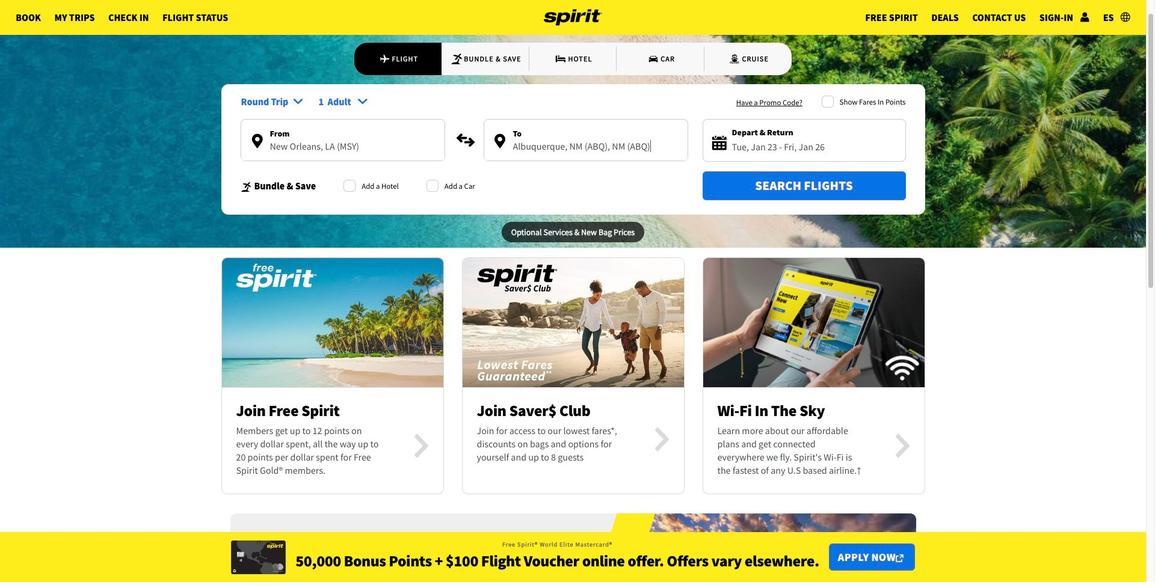 Task type: describe. For each thing, give the bounding box(es) containing it.
bundle and save icon image
[[240, 182, 252, 192]]

world elite image
[[231, 541, 286, 575]]

Enter City or Airport text field
[[241, 140, 444, 161]]

Enter City or Airport text field
[[484, 140, 688, 161]]

savers_club_image image
[[463, 251, 684, 394]]

calendar image
[[712, 136, 727, 150]]

global image
[[1121, 12, 1131, 22]]

flight icon image
[[379, 53, 391, 65]]

external links may not meet accessibility requirements. image
[[896, 555, 904, 563]]



Task type: locate. For each thing, give the bounding box(es) containing it.
map marker alt image
[[495, 134, 506, 148]]

map marker alt image
[[252, 134, 263, 148]]

free_spirit_image image
[[222, 251, 443, 394]]

car icon image
[[648, 53, 660, 65]]

vacation icon image
[[451, 53, 463, 65]]

wifi image image
[[703, 252, 925, 394]]

dates field
[[732, 139, 896, 154]]

hotel icon image
[[555, 53, 567, 65]]

user image
[[1081, 12, 1090, 22]]

swap airports image
[[456, 131, 475, 150]]

logo image
[[544, 0, 602, 35]]

cruise icon image
[[729, 53, 741, 65]]



Task type: vqa. For each thing, say whether or not it's contained in the screenshot.
Savers_Club_Image
yes



